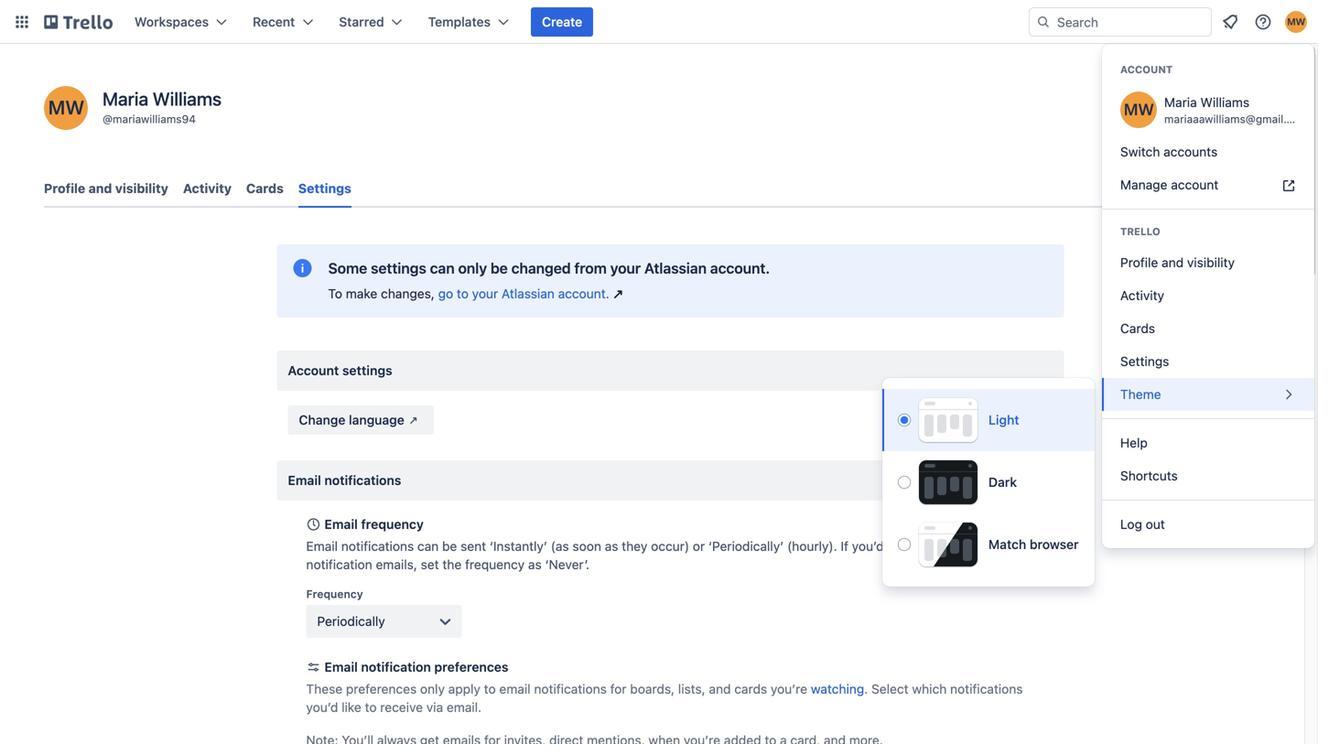 Task type: describe. For each thing, give the bounding box(es) containing it.
watching
[[811, 682, 864, 697]]

boards,
[[630, 682, 675, 697]]

templates button
[[417, 7, 520, 37]]

email.
[[447, 700, 482, 715]]

manage
[[1121, 177, 1168, 192]]

activity link for cards 'link' corresponding to the profile and visibility link to the top
[[183, 172, 232, 205]]

like inside . select which notifications you'd like to receive via email.
[[342, 700, 361, 715]]

0 horizontal spatial as
[[528, 557, 542, 572]]

emails,
[[376, 557, 417, 572]]

receive
[[380, 700, 423, 715]]

sent
[[461, 539, 486, 554]]

1 vertical spatial notification
[[361, 660, 431, 675]]

frequency inside email notifications can be sent 'instantly' (as soon as they occur) or 'periodically' (hourly). if you'd like to opt-out of all notification emails, set the frequency as 'never'.
[[465, 557, 525, 572]]

to make changes,
[[328, 286, 438, 301]]

1 horizontal spatial be
[[491, 260, 508, 277]]

log out
[[1121, 517, 1165, 532]]

email notifications can be sent 'instantly' (as soon as they occur) or 'periodically' (hourly). if you'd like to opt-out of all notification emails, set the frequency as 'never'.
[[306, 539, 1003, 572]]

periodically
[[317, 614, 385, 629]]

out inside email notifications can be sent 'instantly' (as soon as they occur) or 'periodically' (hourly). if you'd like to opt-out of all notification emails, set the frequency as 'never'.
[[951, 539, 971, 554]]

or
[[693, 539, 705, 554]]

make
[[346, 286, 377, 301]]

maria williams mariaaawilliams@gmail.com
[[1165, 95, 1309, 125]]

workspaces
[[135, 14, 209, 29]]

these
[[306, 682, 343, 697]]

create button
[[531, 7, 593, 37]]

account. inside go to your atlassian account. "link"
[[558, 286, 609, 301]]

changed
[[511, 260, 571, 277]]

to
[[328, 286, 342, 301]]

notifications inside email notifications can be sent 'instantly' (as soon as they occur) or 'periodically' (hourly). if you'd like to opt-out of all notification emails, set the frequency as 'never'.
[[341, 539, 414, 554]]

manage account
[[1121, 177, 1219, 192]]

1 vertical spatial activity
[[1121, 288, 1165, 303]]

0 notifications image
[[1219, 11, 1241, 33]]

maria williams @ mariawilliams94
[[103, 88, 222, 125]]

sm image
[[404, 411, 423, 429]]

to inside . select which notifications you'd like to receive via email.
[[365, 700, 377, 715]]

notification inside email notifications can be sent 'instantly' (as soon as they occur) or 'periodically' (hourly). if you'd like to opt-out of all notification emails, set the frequency as 'never'.
[[306, 557, 372, 572]]

opt-
[[926, 539, 951, 554]]

dark
[[989, 475, 1017, 490]]

shortcuts
[[1121, 468, 1178, 483]]

1 vertical spatial profile and visibility
[[1121, 255, 1235, 270]]

account
[[1171, 177, 1219, 192]]

light button
[[883, 389, 1095, 451]]

shortcuts button
[[1102, 460, 1315, 493]]

email notifications
[[288, 473, 401, 488]]

switch to… image
[[13, 13, 31, 31]]

1 vertical spatial and
[[1162, 255, 1184, 270]]

like inside email notifications can be sent 'instantly' (as soon as they occur) or 'periodically' (hourly). if you'd like to opt-out of all notification emails, set the frequency as 'never'.
[[887, 539, 907, 554]]

from
[[574, 260, 607, 277]]

change language link
[[288, 406, 434, 435]]

to inside go to your atlassian account. "link"
[[457, 286, 469, 301]]

accounts
[[1164, 144, 1218, 159]]

1 horizontal spatial and
[[709, 682, 731, 697]]

0 vertical spatial as
[[605, 539, 618, 554]]

you'd inside . select which notifications you'd like to receive via email.
[[306, 700, 338, 715]]

workspaces button
[[124, 7, 238, 37]]

'instantly'
[[490, 539, 547, 554]]

which
[[912, 682, 947, 697]]

(hourly).
[[787, 539, 837, 554]]

account for account
[[1121, 64, 1173, 76]]

they
[[622, 539, 648, 554]]

1 horizontal spatial account.
[[710, 260, 770, 277]]

if
[[841, 539, 849, 554]]

.
[[864, 682, 868, 697]]

log
[[1121, 517, 1142, 532]]

switch
[[1121, 144, 1160, 159]]

the
[[443, 557, 462, 572]]

settings link for cards 'link' related to the rightmost the profile and visibility link
[[1102, 345, 1315, 378]]

option group containing light
[[883, 389, 1095, 576]]

1 vertical spatial visibility
[[1187, 255, 1235, 270]]

'periodically'
[[709, 539, 784, 554]]

for
[[610, 682, 627, 697]]

match
[[989, 537, 1027, 552]]

1 horizontal spatial atlassian
[[644, 260, 707, 277]]

atlassian inside "link"
[[502, 286, 555, 301]]

go to your atlassian account. link
[[438, 285, 628, 303]]

go to your atlassian account.
[[438, 286, 609, 301]]

occur)
[[651, 539, 689, 554]]

account settings
[[288, 363, 392, 378]]

. select which notifications you'd like to receive via email.
[[306, 682, 1023, 715]]

you'd inside email notifications can be sent 'instantly' (as soon as they occur) or 'periodically' (hourly). if you'd like to opt-out of all notification emails, set the frequency as 'never'.
[[852, 539, 884, 554]]

notifications left for
[[534, 682, 607, 697]]

0 horizontal spatial only
[[420, 682, 445, 697]]

set
[[421, 557, 439, 572]]

1 horizontal spatial profile and visibility link
[[1102, 246, 1315, 279]]

apply
[[448, 682, 481, 697]]

1 vertical spatial cards
[[1121, 321, 1155, 336]]

maria for maria williams mariaaawilliams@gmail.com
[[1165, 95, 1197, 110]]

1 horizontal spatial only
[[458, 260, 487, 277]]

changes,
[[381, 286, 435, 301]]

watching link
[[811, 682, 864, 697]]

0 vertical spatial settings
[[298, 181, 351, 196]]

to left email at the bottom of the page
[[484, 682, 496, 697]]

maria for maria williams @ mariawilliams94
[[103, 88, 148, 109]]

log out button
[[1102, 508, 1315, 541]]

match browser
[[989, 537, 1079, 552]]

Search field
[[1051, 8, 1211, 36]]

change
[[299, 412, 345, 428]]

help link
[[1102, 427, 1315, 460]]

templates
[[428, 14, 491, 29]]

1 horizontal spatial preferences
[[434, 660, 509, 675]]

some
[[328, 260, 367, 277]]

starred button
[[328, 7, 414, 37]]

select
[[872, 682, 909, 697]]

help
[[1121, 435, 1148, 450]]

maria williams (mariawilliams94) image for maria williams mariaaawilliams@gmail.com
[[1121, 92, 1157, 128]]



Task type: locate. For each thing, give the bounding box(es) containing it.
0 horizontal spatial maria williams (mariawilliams94) image
[[44, 86, 88, 130]]

williams inside maria williams @ mariawilliams94
[[153, 88, 222, 109]]

1 vertical spatial can
[[417, 539, 439, 554]]

preferences up 'apply'
[[434, 660, 509, 675]]

and down manage account
[[1162, 255, 1184, 270]]

0 horizontal spatial frequency
[[361, 517, 424, 532]]

(as
[[551, 539, 569, 554]]

maria williams (mariawilliams94) image
[[1285, 11, 1307, 33], [44, 86, 88, 130], [1121, 92, 1157, 128]]

1 vertical spatial be
[[442, 539, 457, 554]]

lists,
[[678, 682, 706, 697]]

notification up frequency
[[306, 557, 372, 572]]

1 horizontal spatial out
[[1146, 517, 1165, 532]]

profile and visibility link down '@'
[[44, 172, 168, 205]]

settings link up theme
[[1102, 345, 1315, 378]]

theme button
[[1102, 378, 1315, 411]]

0 vertical spatial settings
[[371, 260, 426, 277]]

out left of
[[951, 539, 971, 554]]

atlassian
[[644, 260, 707, 277], [502, 286, 555, 301]]

back to home image
[[44, 7, 113, 37]]

email up frequency
[[306, 539, 338, 554]]

mariaaawilliams@gmail.com
[[1165, 113, 1309, 125]]

visibility down mariawilliams94
[[115, 181, 168, 196]]

1 horizontal spatial maria williams (mariawilliams94) image
[[1121, 92, 1157, 128]]

1 vertical spatial cards link
[[1102, 312, 1315, 345]]

trello
[[1121, 226, 1161, 238]]

soon
[[573, 539, 601, 554]]

these preferences only apply to email notifications for boards, lists, and cards you're watching
[[306, 682, 864, 697]]

maria
[[103, 88, 148, 109], [1165, 95, 1197, 110]]

preferences up receive on the bottom left of the page
[[346, 682, 417, 697]]

go
[[438, 286, 453, 301]]

0 vertical spatial profile and visibility link
[[44, 172, 168, 205]]

0 horizontal spatial you'd
[[306, 700, 338, 715]]

email up "these"
[[325, 660, 358, 675]]

email inside email notifications can be sent 'instantly' (as soon as they occur) or 'periodically' (hourly). if you'd like to opt-out of all notification emails, set the frequency as 'never'.
[[306, 539, 338, 554]]

0 vertical spatial frequency
[[361, 517, 424, 532]]

1 vertical spatial out
[[951, 539, 971, 554]]

1 vertical spatial account.
[[558, 286, 609, 301]]

1 horizontal spatial activity
[[1121, 288, 1165, 303]]

account down search field
[[1121, 64, 1173, 76]]

theme
[[1121, 387, 1161, 402]]

2 horizontal spatial maria williams (mariawilliams94) image
[[1285, 11, 1307, 33]]

0 vertical spatial profile
[[44, 181, 85, 196]]

account for account settings
[[288, 363, 339, 378]]

email down the change
[[288, 473, 321, 488]]

your right 'from'
[[610, 260, 641, 277]]

frequency
[[306, 588, 363, 601]]

cards link for the rightmost the profile and visibility link
[[1102, 312, 1315, 345]]

out
[[1146, 517, 1165, 532], [951, 539, 971, 554]]

only
[[458, 260, 487, 277], [420, 682, 445, 697]]

like left opt-
[[887, 539, 907, 554]]

to inside email notifications can be sent 'instantly' (as soon as they occur) or 'periodically' (hourly). if you'd like to opt-out of all notification emails, set the frequency as 'never'.
[[911, 539, 923, 554]]

0 vertical spatial activity link
[[183, 172, 232, 205]]

to
[[457, 286, 469, 301], [911, 539, 923, 554], [484, 682, 496, 697], [365, 700, 377, 715]]

settings link up some on the top of the page
[[298, 172, 351, 208]]

notifications
[[324, 473, 401, 488], [341, 539, 414, 554], [534, 682, 607, 697], [950, 682, 1023, 697]]

settings up some on the top of the page
[[298, 181, 351, 196]]

settings link
[[298, 172, 351, 208], [1102, 345, 1315, 378]]

email for email notifications
[[288, 473, 321, 488]]

settings link for cards 'link' corresponding to the profile and visibility link to the top
[[298, 172, 351, 208]]

switch accounts link
[[1102, 135, 1315, 168]]

1 vertical spatial settings
[[342, 363, 392, 378]]

option group
[[883, 389, 1095, 576]]

some settings can only be changed from your atlassian account.
[[328, 260, 770, 277]]

0 horizontal spatial profile
[[44, 181, 85, 196]]

0 horizontal spatial settings link
[[298, 172, 351, 208]]

and right lists,
[[709, 682, 731, 697]]

notifications right which
[[950, 682, 1023, 697]]

language
[[349, 412, 404, 428]]

1 horizontal spatial cards
[[1121, 321, 1155, 336]]

1 vertical spatial preferences
[[346, 682, 417, 697]]

0 horizontal spatial like
[[342, 700, 361, 715]]

recent
[[253, 14, 295, 29]]

your right go
[[472, 286, 498, 301]]

1 vertical spatial your
[[472, 286, 498, 301]]

settings up "change language" link
[[342, 363, 392, 378]]

0 vertical spatial like
[[887, 539, 907, 554]]

0 vertical spatial atlassian
[[644, 260, 707, 277]]

be up the
[[442, 539, 457, 554]]

be up go to your atlassian account.
[[491, 260, 508, 277]]

0 vertical spatial notification
[[306, 557, 372, 572]]

0 horizontal spatial williams
[[153, 88, 222, 109]]

1 vertical spatial frequency
[[465, 557, 525, 572]]

0 vertical spatial account
[[1121, 64, 1173, 76]]

activity down mariawilliams94
[[183, 181, 232, 196]]

1 vertical spatial settings link
[[1102, 345, 1315, 378]]

settings
[[298, 181, 351, 196], [1121, 354, 1169, 369]]

williams
[[153, 88, 222, 109], [1201, 95, 1250, 110]]

maria up the accounts
[[1165, 95, 1197, 110]]

williams for maria williams mariaaawilliams@gmail.com
[[1201, 95, 1250, 110]]

email down 'email notifications'
[[325, 517, 358, 532]]

maria inside maria williams @ mariawilliams94
[[103, 88, 148, 109]]

and
[[89, 181, 112, 196], [1162, 255, 1184, 270], [709, 682, 731, 697]]

starred
[[339, 14, 384, 29]]

0 vertical spatial cards
[[246, 181, 284, 196]]

2 vertical spatial and
[[709, 682, 731, 697]]

settings for some
[[371, 260, 426, 277]]

atlassian down changed
[[502, 286, 555, 301]]

0 horizontal spatial profile and visibility
[[44, 181, 168, 196]]

0 vertical spatial account.
[[710, 260, 770, 277]]

create
[[542, 14, 582, 29]]

1 vertical spatial settings
[[1121, 354, 1169, 369]]

email for email notifications can be sent 'instantly' (as soon as they occur) or 'periodically' (hourly). if you'd like to opt-out of all notification emails, set the frequency as 'never'.
[[306, 539, 338, 554]]

cards link for the profile and visibility link to the top
[[246, 172, 284, 205]]

can inside email notifications can be sent 'instantly' (as soon as they occur) or 'periodically' (hourly). if you'd like to opt-out of all notification emails, set the frequency as 'never'.
[[417, 539, 439, 554]]

open information menu image
[[1254, 13, 1273, 31]]

via
[[426, 700, 443, 715]]

only up go to your atlassian account.
[[458, 260, 487, 277]]

1 horizontal spatial you'd
[[852, 539, 884, 554]]

0 vertical spatial profile and visibility
[[44, 181, 168, 196]]

you're
[[771, 682, 808, 697]]

of
[[974, 539, 986, 554]]

1 vertical spatial only
[[420, 682, 445, 697]]

switch accounts
[[1121, 144, 1218, 159]]

email frequency
[[325, 517, 424, 532]]

out inside button
[[1146, 517, 1165, 532]]

visibility
[[115, 181, 168, 196], [1187, 255, 1235, 270]]

to right go
[[457, 286, 469, 301]]

1 horizontal spatial your
[[610, 260, 641, 277]]

1 vertical spatial you'd
[[306, 700, 338, 715]]

maria williams (mariawilliams94) image right open information menu image
[[1285, 11, 1307, 33]]

1 horizontal spatial settings link
[[1102, 345, 1315, 378]]

williams inside maria williams mariaaawilliams@gmail.com
[[1201, 95, 1250, 110]]

williams up mariawilliams94
[[153, 88, 222, 109]]

mariawilliams94
[[113, 113, 196, 125]]

0 horizontal spatial profile and visibility link
[[44, 172, 168, 205]]

0 vertical spatial can
[[430, 260, 455, 277]]

account up the change
[[288, 363, 339, 378]]

0 horizontal spatial cards link
[[246, 172, 284, 205]]

change language
[[299, 412, 404, 428]]

1 horizontal spatial williams
[[1201, 95, 1250, 110]]

0 horizontal spatial your
[[472, 286, 498, 301]]

none radio inside 'match browser' button
[[898, 538, 911, 551]]

0 horizontal spatial activity link
[[183, 172, 232, 205]]

notifications up email frequency
[[324, 473, 401, 488]]

0 vertical spatial activity
[[183, 181, 232, 196]]

as down 'instantly' at the bottom of page
[[528, 557, 542, 572]]

primary element
[[0, 0, 1318, 44]]

0 vertical spatial you'd
[[852, 539, 884, 554]]

0 horizontal spatial visibility
[[115, 181, 168, 196]]

notification
[[306, 557, 372, 572], [361, 660, 431, 675]]

manage account link
[[1102, 168, 1315, 201]]

cards link
[[246, 172, 284, 205], [1102, 312, 1315, 345]]

williams up the mariaaawilliams@gmail.com
[[1201, 95, 1250, 110]]

profile and visibility link
[[44, 172, 168, 205], [1102, 246, 1315, 279]]

frequency down the sent
[[465, 557, 525, 572]]

1 vertical spatial atlassian
[[502, 286, 555, 301]]

2 horizontal spatial and
[[1162, 255, 1184, 270]]

0 horizontal spatial out
[[951, 539, 971, 554]]

1 horizontal spatial visibility
[[1187, 255, 1235, 270]]

None radio
[[898, 414, 911, 427], [898, 476, 911, 489], [898, 414, 911, 427], [898, 476, 911, 489]]

0 vertical spatial settings link
[[298, 172, 351, 208]]

0 horizontal spatial settings
[[298, 181, 351, 196]]

cards
[[734, 682, 767, 697]]

1 vertical spatial account
[[288, 363, 339, 378]]

only up "via"
[[420, 682, 445, 697]]

0 horizontal spatial be
[[442, 539, 457, 554]]

notifications inside . select which notifications you'd like to receive via email.
[[950, 682, 1023, 697]]

settings up theme
[[1121, 354, 1169, 369]]

like down "these"
[[342, 700, 361, 715]]

account.
[[710, 260, 770, 277], [558, 286, 609, 301]]

1 vertical spatial activity link
[[1102, 279, 1315, 312]]

to left receive on the bottom left of the page
[[365, 700, 377, 715]]

settings for account
[[342, 363, 392, 378]]

search image
[[1036, 15, 1051, 29]]

maria williams (mariawilliams94) image left '@'
[[44, 86, 88, 130]]

you'd down "these"
[[306, 700, 338, 715]]

0 horizontal spatial atlassian
[[502, 286, 555, 301]]

0 vertical spatial your
[[610, 260, 641, 277]]

profile and visibility
[[44, 181, 168, 196], [1121, 255, 1235, 270]]

profile and visibility down '@'
[[44, 181, 168, 196]]

frequency up emails,
[[361, 517, 424, 532]]

visibility down manage account link
[[1187, 255, 1235, 270]]

recent button
[[242, 7, 324, 37]]

be inside email notifications can be sent 'instantly' (as soon as they occur) or 'periodically' (hourly). if you'd like to opt-out of all notification emails, set the frequency as 'never'.
[[442, 539, 457, 554]]

1 horizontal spatial like
[[887, 539, 907, 554]]

1 horizontal spatial profile and visibility
[[1121, 255, 1235, 270]]

None radio
[[898, 538, 911, 551]]

can up set
[[417, 539, 439, 554]]

maria williams (mariawilliams94) image up switch
[[1121, 92, 1157, 128]]

and down '@'
[[89, 181, 112, 196]]

your
[[610, 260, 641, 277], [472, 286, 498, 301]]

0 vertical spatial be
[[491, 260, 508, 277]]

1 vertical spatial profile and visibility link
[[1102, 246, 1315, 279]]

0 vertical spatial visibility
[[115, 181, 168, 196]]

0 vertical spatial only
[[458, 260, 487, 277]]

activity down trello
[[1121, 288, 1165, 303]]

1 horizontal spatial settings
[[1121, 354, 1169, 369]]

notifications down email frequency
[[341, 539, 414, 554]]

your inside "link"
[[472, 286, 498, 301]]

activity link
[[183, 172, 232, 205], [1102, 279, 1315, 312]]

notification up receive on the bottom left of the page
[[361, 660, 431, 675]]

dark button
[[883, 451, 1095, 514]]

maria williams (mariawilliams94) image for maria williams @ mariawilliams94
[[44, 86, 88, 130]]

can up go
[[430, 260, 455, 277]]

to left opt-
[[911, 539, 923, 554]]

1 horizontal spatial frequency
[[465, 557, 525, 572]]

williams for maria williams @ mariawilliams94
[[153, 88, 222, 109]]

email notification preferences
[[325, 660, 509, 675]]

1 vertical spatial profile
[[1121, 255, 1158, 270]]

profile
[[44, 181, 85, 196], [1121, 255, 1158, 270]]

0 horizontal spatial account.
[[558, 286, 609, 301]]

browser
[[1030, 537, 1079, 552]]

email
[[288, 473, 321, 488], [325, 517, 358, 532], [306, 539, 338, 554], [325, 660, 358, 675]]

0 horizontal spatial maria
[[103, 88, 148, 109]]

can for notifications
[[417, 539, 439, 554]]

maria inside maria williams mariaaawilliams@gmail.com
[[1165, 95, 1197, 110]]

settings up changes, at the left of the page
[[371, 260, 426, 277]]

atlassian right 'from'
[[644, 260, 707, 277]]

as left they at the bottom left
[[605, 539, 618, 554]]

out right log
[[1146, 517, 1165, 532]]

1 horizontal spatial profile
[[1121, 255, 1158, 270]]

1 horizontal spatial account
[[1121, 64, 1173, 76]]

frequency
[[361, 517, 424, 532], [465, 557, 525, 572]]

profile and visibility link down trello
[[1102, 246, 1315, 279]]

all
[[990, 539, 1003, 554]]

0 horizontal spatial activity
[[183, 181, 232, 196]]

'never'.
[[545, 557, 590, 572]]

0 vertical spatial out
[[1146, 517, 1165, 532]]

email
[[499, 682, 531, 697]]

profile and visibility down trello
[[1121, 255, 1235, 270]]

1 horizontal spatial cards link
[[1102, 312, 1315, 345]]

match browser button
[[883, 514, 1095, 576]]

0 horizontal spatial preferences
[[346, 682, 417, 697]]

0 horizontal spatial and
[[89, 181, 112, 196]]

light
[[989, 412, 1019, 428]]

1 horizontal spatial activity link
[[1102, 279, 1315, 312]]

you'd right if
[[852, 539, 884, 554]]

0 vertical spatial and
[[89, 181, 112, 196]]

1 vertical spatial like
[[342, 700, 361, 715]]

email for email notification preferences
[[325, 660, 358, 675]]

1 vertical spatial as
[[528, 557, 542, 572]]

can for settings
[[430, 260, 455, 277]]

1 horizontal spatial as
[[605, 539, 618, 554]]

activity link for cards 'link' related to the rightmost the profile and visibility link
[[1102, 279, 1315, 312]]

@
[[103, 113, 113, 125]]

email for email frequency
[[325, 517, 358, 532]]

can
[[430, 260, 455, 277], [417, 539, 439, 554]]

activity
[[183, 181, 232, 196], [1121, 288, 1165, 303]]

0 horizontal spatial account
[[288, 363, 339, 378]]

maria up '@'
[[103, 88, 148, 109]]



Task type: vqa. For each thing, say whether or not it's contained in the screenshot.
the middle LIST
no



